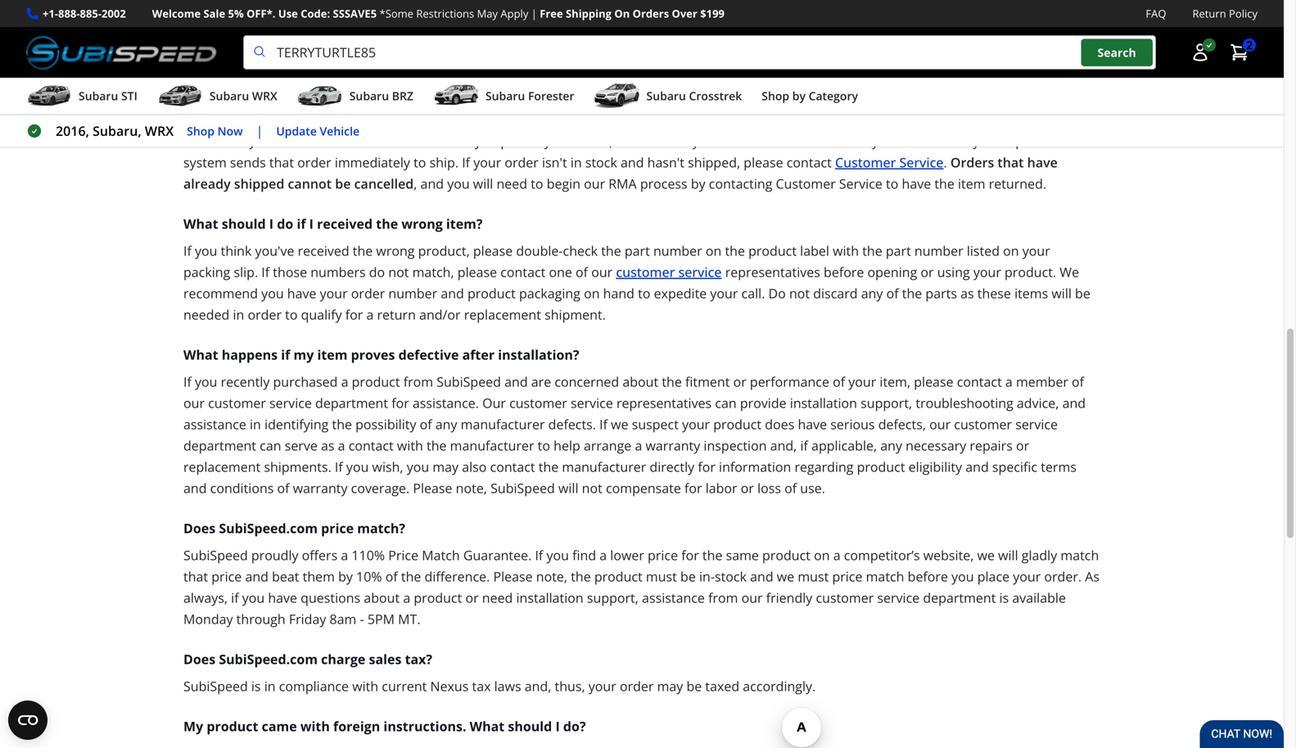Task type: locate. For each thing, give the bounding box(es) containing it.
1 vertical spatial customer
[[835, 154, 896, 171]]

subispeed is in compliance with current nexus tax laws and, thus, your order may be taxed accordingly.
[[183, 678, 816, 695]]

if the item you ordered was in stock at the time you placed your order, chances are you will not be able to cancel your order after you've placed it. our system sends that order immediately to ship. if your order isn't in stock and hasn't shipped, please contact
[[183, 132, 1098, 171]]

|
[[531, 6, 537, 21], [256, 122, 263, 140]]

have right does
[[798, 416, 827, 433]]

service up expedite
[[678, 263, 722, 281]]

our inside if the item you ordered was in stock at the time you placed your order, chances are you will not be able to cancel your order after you've placed it. our system sends that order immediately to ship. if your order isn't in stock and hasn't shipped, please contact
[[1074, 132, 1098, 150]]

0 horizontal spatial as
[[321, 437, 334, 455]]

is down place
[[999, 589, 1009, 607]]

0 horizontal spatial stock
[[370, 132, 402, 150]]

on inside representatives before opening or using your product. we recommend you have your order number and product packaging on hand to expedite your call. do not discard any of the parts as these items will be needed in order to qualify for a return and/or replacement shipment.
[[584, 285, 600, 302]]

not up the contacting
[[742, 132, 762, 150]]

0 vertical spatial are
[[669, 132, 689, 150]]

cancelled
[[354, 175, 414, 193]]

if you recently purchased a product from subispeed and are concerned about the fitment or performance of your item, please contact a member of our customer service department for assistance. our customer service representatives can provide installation support, troubleshooting advice, and assistance in identifying the possibility of any manufacturer defects. if we suspect your product does have serious defects, our customer service department can serve as a contact with the manufacturer to help arrange a warranty inspection and, if applicable, any necessary repairs or replacement shipments. if you wish, you may also contact the manufacturer directly for information regarding product eligibility and specific terms and conditions of warranty coverage. please note, subispeed will not compensate for labor or loss of use.
[[183, 373, 1086, 497]]

need down guarantee.
[[482, 589, 513, 607]]

conditions
[[210, 479, 274, 497]]

you right wish,
[[407, 458, 429, 476]]

0 horizontal spatial by
[[338, 568, 353, 586]]

tax
[[472, 678, 491, 695]]

your up isn't
[[544, 132, 572, 150]]

of
[[576, 263, 588, 281], [886, 285, 899, 302], [833, 373, 845, 391], [1072, 373, 1084, 391], [420, 416, 432, 433], [277, 479, 289, 497], [784, 479, 797, 497], [385, 568, 398, 586]]

to left qualify
[[285, 306, 298, 324]]

a down suspect
[[635, 437, 642, 455]]

1 horizontal spatial service
[[899, 154, 944, 171]]

1 vertical spatial service
[[899, 154, 944, 171]]

0 vertical spatial wrx
[[252, 88, 277, 104]]

2 horizontal spatial that
[[998, 154, 1024, 171]]

assistance down 'in-'
[[642, 589, 705, 607]]

product down lower
[[594, 568, 643, 586]]

0 horizontal spatial about
[[364, 589, 400, 607]]

subaru inside dropdown button
[[79, 88, 118, 104]]

orders
[[633, 6, 669, 21], [950, 154, 994, 171]]

please up troubleshooting
[[914, 373, 953, 391]]

, and you will need to begin our rma process by contacting customer service to have the item returned.
[[414, 175, 1046, 193]]

assistance inside subispeed proudly offers a 110% price match guarantee. if you find a lower price for the same product on a competitor's website, we will gladly match that price and beat them by 10% of the difference. please note, the product must be in-stock and we must price match before you place your order. as always, if you have questions about a product or need installation support, assistance from our friendly customer service department is available monday through friday 8am - 5pm mt.
[[642, 589, 705, 607]]

a subaru crosstrek thumbnail image image
[[594, 84, 640, 108]]

support, inside subispeed proudly offers a 110% price match guarantee. if you find a lower price for the same product on a competitor's website, we will gladly match that price and beat them by 10% of the difference. please note, the product must be in-stock and we must price match before you place your order. as always, if you have questions about a product or need installation support, assistance from our friendly customer service department is available monday through friday 8am - 5pm mt.
[[587, 589, 639, 607]]

2 part from the left
[[886, 242, 911, 260]]

1 vertical spatial before
[[908, 568, 948, 586]]

contacting
[[709, 175, 772, 193]]

may
[[433, 458, 459, 476], [657, 678, 683, 695]]

| left free
[[531, 6, 537, 21]]

on right listed at top
[[1003, 242, 1019, 260]]

2 horizontal spatial item
[[958, 175, 985, 193]]

do right numbers
[[369, 263, 385, 281]]

0 vertical spatial wrong
[[401, 215, 443, 233]]

chances
[[616, 132, 666, 150]]

0 horizontal spatial item
[[218, 132, 246, 150]]

1 does from the top
[[183, 520, 215, 537]]

what for what should i do if i received the wrong item?
[[183, 215, 218, 233]]

assistance. inside if you recently purchased a product from subispeed and are concerned about the fitment or performance of your item, please contact a member of our customer service department for assistance. our customer service representatives can provide installation support, troubleshooting advice, and assistance in identifying the possibility of any manufacturer defects. if we suspect your product does have serious defects, our customer service department can serve as a contact with the manufacturer to help arrange a warranty inspection and, if applicable, any necessary repairs or replacement shipments. if you wish, you may also contact the manufacturer directly for information regarding product eligibility and specific terms and conditions of warranty coverage. please note, subispeed will not compensate for labor or loss of use.
[[413, 394, 479, 412]]

orders right .
[[950, 154, 994, 171]]

if right ship.
[[462, 154, 470, 171]]

have inside if you recently purchased a product from subispeed and are concerned about the fitment or performance of your item, please contact a member of our customer service department for assistance. our customer service representatives can provide installation support, troubleshooting advice, and assistance in identifying the possibility of any manufacturer defects. if we suspect your product does have serious defects, our customer service department can serve as a contact with the manufacturer to help arrange a warranty inspection and, if applicable, any necessary repairs or replacement shipments. if you wish, you may also contact the manufacturer directly for information regarding product eligibility and specific terms and conditions of warranty coverage. please note, subispeed will not compensate for labor or loss of use.
[[798, 416, 827, 433]]

1 horizontal spatial part
[[886, 242, 911, 260]]

service
[[523, 65, 568, 83], [899, 154, 944, 171]]

number inside representatives before opening or using your product. we recommend you have your order number and product packaging on hand to expedite your call. do not discard any of the parts as these items will be needed in order to qualify for a return and/or replacement shipment.
[[388, 285, 437, 302]]

item inside if the item you ordered was in stock at the time you placed your order, chances are you will not be able to cancel your order after you've placed it. our system sends that order immediately to ship. if your order isn't in stock and hasn't shipped, please contact
[[218, 132, 246, 150]]

wish,
[[372, 458, 403, 476]]

0 horizontal spatial may
[[433, 458, 459, 476]]

place
[[977, 568, 1010, 586]]

subaru for subaru brz
[[349, 88, 389, 104]]

product
[[748, 242, 797, 260], [467, 285, 516, 302], [352, 373, 400, 391], [713, 416, 762, 433], [857, 458, 905, 476], [762, 547, 811, 564], [594, 568, 643, 586], [414, 589, 462, 607], [207, 718, 258, 735]]

to
[[814, 132, 826, 150], [414, 154, 426, 171], [531, 175, 543, 193], [638, 285, 650, 302], [285, 306, 298, 324], [538, 437, 550, 455]]

from
[[403, 373, 433, 391], [708, 589, 738, 607]]

number for contact
[[653, 242, 702, 260]]

be inside if the item you ordered was in stock at the time you placed your order, chances are you will not be able to cancel your order after you've placed it. our system sends that order immediately to ship. if your order isn't in stock and hasn't shipped, please contact
[[766, 132, 781, 150]]

warranty down shipments.
[[293, 479, 348, 497]]

1 vertical spatial my
[[294, 346, 314, 364]]

customer for customer service .
[[835, 154, 896, 171]]

open widget image
[[8, 701, 47, 740]]

0 vertical spatial customer
[[459, 65, 520, 83]]

0 vertical spatial assistance.
[[592, 65, 658, 83]]

0 vertical spatial our
[[1074, 132, 1098, 150]]

isn't
[[542, 154, 567, 171]]

0 vertical spatial stock
[[370, 132, 402, 150]]

purchased
[[273, 373, 338, 391]]

1 horizontal spatial wrx
[[252, 88, 277, 104]]

1 vertical spatial need
[[482, 589, 513, 607]]

advice,
[[1017, 394, 1059, 412]]

1 vertical spatial wrong
[[376, 242, 415, 260]]

subaru crosstrek
[[646, 88, 742, 104]]

in right was
[[355, 132, 366, 150]]

fitment
[[685, 373, 730, 391]]

1 vertical spatial installation
[[516, 589, 584, 607]]

885-
[[80, 6, 102, 21]]

2 horizontal spatial we
[[977, 547, 995, 564]]

also
[[462, 458, 487, 476]]

please right coverage.
[[413, 479, 452, 497]]

our down installation?
[[482, 394, 506, 412]]

not left the match,
[[388, 263, 409, 281]]

your inside subispeed proudly offers a 110% price match guarantee. if you find a lower price for the same product on a competitor's website, we will gladly match that price and beat them by 10% of the difference. please note, the product must be in-stock and we must price match before you place your order. as always, if you have questions about a product or need installation support, assistance from our friendly customer service department is available monday through friday 8am - 5pm mt.
[[1013, 568, 1041, 586]]

for up labor
[[698, 458, 715, 476]]

you left recently in the left of the page
[[195, 373, 217, 391]]

1 vertical spatial orders
[[950, 154, 994, 171]]

1 vertical spatial note,
[[536, 568, 567, 586]]

0 horizontal spatial assistance.
[[413, 394, 479, 412]]

2 does from the top
[[183, 651, 215, 668]]

1 vertical spatial are
[[531, 373, 551, 391]]

you inside representatives before opening or using your product. we recommend you have your order number and product packaging on hand to expedite your call. do not discard any of the parts as these items will be needed in order to qualify for a return and/or replacement shipment.
[[261, 285, 284, 302]]

you've up returned. on the top of page
[[973, 132, 1012, 150]]

1 horizontal spatial cancel
[[830, 132, 868, 150]]

on up shipment.
[[584, 285, 600, 302]]

update vehicle
[[276, 123, 359, 139]]

as right serve
[[321, 437, 334, 455]]

begin
[[547, 175, 580, 193]]

0 horizontal spatial must
[[646, 568, 677, 586]]

2016,
[[56, 122, 89, 140]]

0 vertical spatial after
[[940, 132, 969, 150]]

1 vertical spatial representatives
[[617, 394, 712, 412]]

1 vertical spatial may
[[657, 678, 683, 695]]

5%
[[228, 6, 244, 21]]

note,
[[456, 479, 487, 497], [536, 568, 567, 586]]

the inside representatives before opening or using your product. we recommend you have your order number and product packaging on hand to expedite your call. do not discard any of the parts as these items will be needed in order to qualify for a return and/or replacement shipment.
[[902, 285, 922, 302]]

may inside if you recently purchased a product from subispeed and are concerned about the fitment or performance of your item, please contact a member of our customer service department for assistance. our customer service representatives can provide installation support, troubleshooting advice, and assistance in identifying the possibility of any manufacturer defects. if we suspect your product does have serious defects, our customer service department can serve as a contact with the manufacturer to help arrange a warranty inspection and, if applicable, any necessary repairs or replacement shipments. if you wish, you may also contact the manufacturer directly for information regarding product eligibility and specific terms and conditions of warranty coverage. please note, subispeed will not compensate for labor or loss of use.
[[433, 458, 459, 476]]

0 vertical spatial assistance
[[183, 416, 246, 433]]

subaru wrx
[[209, 88, 277, 104]]

contact down the able
[[787, 154, 832, 171]]

2 subaru from the left
[[209, 88, 249, 104]]

0 vertical spatial before
[[824, 263, 864, 281]]

shop for shop by category
[[762, 88, 789, 104]]

any inside representatives before opening or using your product. we recommend you have your order number and product packaging on hand to expedite your call. do not discard any of the parts as these items will be needed in order to qualify for a return and/or replacement shipment.
[[861, 285, 883, 302]]

please up the contacting
[[744, 154, 783, 171]]

1 horizontal spatial |
[[531, 6, 537, 21]]

system
[[183, 154, 227, 171]]

cancel up service to
[[830, 132, 868, 150]]

0 horizontal spatial please
[[413, 479, 452, 497]]

2 vertical spatial stock
[[715, 568, 747, 586]]

1 must from the left
[[646, 568, 677, 586]]

is
[[999, 589, 1009, 607], [251, 678, 261, 695]]

a inside representatives before opening or using your product. we recommend you have your order number and product packaging on hand to expedite your call. do not discard any of the parts as these items will be needed in order to qualify for a return and/or replacement shipment.
[[366, 306, 374, 324]]

2016, subaru, wrx
[[56, 122, 174, 140]]

0 vertical spatial is
[[999, 589, 1009, 607]]

as inside if you recently purchased a product from subispeed and are concerned about the fitment or performance of your item, please contact a member of our customer service department for assistance. our customer service representatives can provide installation support, troubleshooting advice, and assistance in identifying the possibility of any manufacturer defects. if we suspect your product does have serious defects, our customer service department can serve as a contact with the manufacturer to help arrange a warranty inspection and, if applicable, any necessary repairs or replacement shipments. if you wish, you may also contact the manufacturer directly for information regarding product eligibility and specific terms and conditions of warranty coverage. please note, subispeed will not compensate for labor or loss of use.
[[321, 437, 334, 455]]

installation down the find
[[516, 589, 584, 607]]

may
[[477, 6, 498, 21]]

1 vertical spatial cancel
[[830, 132, 868, 150]]

does
[[765, 416, 794, 433]]

product down applicable,
[[857, 458, 905, 476]]

0 vertical spatial need
[[497, 175, 527, 193]]

tax?
[[405, 651, 432, 668]]

representatives before opening or using your product. we recommend you have your order number and product packaging on hand to expedite your call. do not discard any of the parts as these items will be needed in order to qualify for a return and/or replacement shipment.
[[183, 263, 1090, 324]]

rma
[[609, 175, 637, 193]]

1 vertical spatial do
[[369, 263, 385, 281]]

a left member
[[1005, 373, 1013, 391]]

assistance inside if you recently purchased a product from subispeed and are concerned about the fitment or performance of your item, please contact a member of our customer service department for assistance. our customer service representatives can provide installation support, troubleshooting advice, and assistance in identifying the possibility of any manufacturer defects. if we suspect your product does have serious defects, our customer service department can serve as a contact with the manufacturer to help arrange a warranty inspection and, if applicable, any necessary repairs or replacement shipments. if you wish, you may also contact the manufacturer directly for information regarding product eligibility and specific terms and conditions of warranty coverage. please note, subispeed will not compensate for labor or loss of use.
[[183, 416, 246, 433]]

1 vertical spatial from
[[708, 589, 738, 607]]

a
[[366, 306, 374, 324], [341, 373, 348, 391], [1005, 373, 1013, 391], [338, 437, 345, 455], [635, 437, 642, 455], [341, 547, 348, 564], [600, 547, 607, 564], [833, 547, 841, 564], [403, 589, 410, 607]]

shop for shop now
[[187, 123, 215, 139]]

discard
[[813, 285, 858, 302]]

subaru for subaru crosstrek
[[646, 88, 686, 104]]

do inside if you think you've received the wrong product, please double-check the part number on the product label with the part number listed on your packing slip. if those numbers do not match, please contact one of our
[[369, 263, 385, 281]]

shop by category
[[762, 88, 858, 104]]

1 vertical spatial should
[[508, 718, 552, 735]]

with inside if you think you've received the wrong product, please double-check the part number on the product label with the part number listed on your packing slip. if those numbers do not match, please contact one of our
[[833, 242, 859, 260]]

same
[[726, 547, 759, 564]]

questions
[[301, 589, 360, 607]]

and right advice,
[[1062, 394, 1086, 412]]

0 vertical spatial note,
[[456, 479, 487, 497]]

wrx left can
[[145, 122, 174, 140]]

1 vertical spatial what
[[183, 346, 218, 364]]

will inside if you recently purchased a product from subispeed and are concerned about the fitment or performance of your item, please contact a member of our customer service department for assistance. our customer service representatives can provide installation support, troubleshooting advice, and assistance in identifying the possibility of any manufacturer defects. if we suspect your product does have serious defects, our customer service department can serve as a contact with the manufacturer to help arrange a warranty inspection and, if applicable, any necessary repairs or replacement shipments. if you wish, you may also contact the manufacturer directly for information regarding product eligibility and specific terms and conditions of warranty coverage. please note, subispeed will not compensate for labor or loss of use.
[[558, 479, 578, 497]]

please inside if you recently purchased a product from subispeed and are concerned about the fitment or performance of your item, please contact a member of our customer service department for assistance. our customer service representatives can provide installation support, troubleshooting advice, and assistance in identifying the possibility of any manufacturer defects. if we suspect your product does have serious defects, our customer service department can serve as a contact with the manufacturer to help arrange a warranty inspection and, if applicable, any necessary repairs or replacement shipments. if you wish, you may also contact the manufacturer directly for information regarding product eligibility and specific terms and conditions of warranty coverage. please note, subispeed will not compensate for labor or loss of use.
[[914, 373, 953, 391]]

service for for
[[523, 65, 568, 83]]

0 horizontal spatial price
[[211, 568, 242, 586]]

cancel inside if the item you ordered was in stock at the time you placed your order, chances are you will not be able to cancel your order after you've placed it. our system sends that order immediately to ship. if your order isn't in stock and hasn't shipped, please contact
[[830, 132, 868, 150]]

should up "think"
[[222, 215, 266, 233]]

subaru for subaru wrx
[[209, 88, 249, 104]]

for inside representatives before opening or using your product. we recommend you have your order number and product packaging on hand to expedite your call. do not discard any of the parts as these items will be needed in order to qualify for a return and/or replacement shipment.
[[345, 306, 363, 324]]

department inside subispeed proudly offers a 110% price match guarantee. if you find a lower price for the same product on a competitor's website, we will gladly match that price and beat them by 10% of the difference. please note, the product must be in-stock and we must price match before you place your order. as always, if you have questions about a product or need installation support, assistance from our friendly customer service department is available monday through friday 8am - 5pm mt.
[[923, 589, 996, 607]]

1 placed from the left
[[501, 132, 541, 150]]

it.
[[1059, 132, 1071, 150]]

service for .
[[899, 154, 944, 171]]

you left the find
[[546, 547, 569, 564]]

1 vertical spatial replacement
[[183, 458, 261, 476]]

if
[[297, 215, 306, 233], [281, 346, 290, 364], [800, 437, 808, 455], [231, 589, 239, 607]]

service inside subispeed proudly offers a 110% price match guarantee. if you find a lower price for the same product on a competitor's website, we will gladly match that price and beat them by 10% of the difference. please note, the product must be in-stock and we must price match before you place your order. as always, if you have questions about a product or need installation support, assistance from our friendly customer service department is available monday through friday 8am - 5pm mt.
[[877, 589, 920, 607]]

1 horizontal spatial replacement
[[464, 306, 541, 324]]

our for assistance.
[[482, 394, 506, 412]]

department up possibility
[[315, 394, 388, 412]]

coverage.
[[351, 479, 410, 497]]

0 vertical spatial by
[[792, 88, 806, 104]]

not inside if the item you ordered was in stock at the time you placed your order, chances are you will not be able to cancel your order after you've placed it. our system sends that order immediately to ship. if your order isn't in stock and hasn't shipped, please contact
[[742, 132, 762, 150]]

if
[[183, 132, 191, 150], [462, 154, 470, 171], [183, 242, 191, 260], [261, 263, 269, 281], [183, 373, 191, 391], [599, 416, 608, 433], [335, 458, 343, 476], [535, 547, 543, 564]]

is inside subispeed proudly offers a 110% price match guarantee. if you find a lower price for the same product on a competitor's website, we will gladly match that price and beat them by 10% of the difference. please note, the product must be in-stock and we must price match before you place your order. as always, if you have questions about a product or need installation support, assistance from our friendly customer service department is available monday through friday 8am - 5pm mt.
[[999, 589, 1009, 607]]

qualify
[[301, 306, 342, 324]]

0 horizontal spatial and,
[[525, 678, 551, 695]]

shop down can
[[187, 123, 215, 139]]

and down chances
[[621, 154, 644, 171]]

have inside representatives before opening or using your product. we recommend you have your order number and product packaging on hand to expedite your call. do not discard any of the parts as these items will be needed in order to qualify for a return and/or replacement shipment.
[[287, 285, 316, 302]]

i down cannot
[[309, 215, 314, 233]]

of right one
[[576, 263, 588, 281]]

you down those
[[261, 285, 284, 302]]

2 button
[[1222, 36, 1258, 69]]

by inside shop by category "dropdown button"
[[792, 88, 806, 104]]

1 vertical spatial after
[[462, 346, 495, 364]]

note, inside if you recently purchased a product from subispeed and are concerned about the fitment or performance of your item, please contact a member of our customer service department for assistance. our customer service representatives can provide installation support, troubleshooting advice, and assistance in identifying the possibility of any manufacturer defects. if we suspect your product does have serious defects, our customer service department can serve as a contact with the manufacturer to help arrange a warranty inspection and, if applicable, any necessary repairs or replacement shipments. if you wish, you may also contact the manufacturer directly for information regarding product eligibility and specific terms and conditions of warranty coverage. please note, subispeed will not compensate for labor or loss of use.
[[456, 479, 487, 497]]

and, down does
[[770, 437, 797, 455]]

1 part from the left
[[625, 242, 650, 260]]

need
[[497, 175, 527, 193], [482, 589, 513, 607]]

1 subaru from the left
[[79, 88, 118, 104]]

you've up those
[[255, 242, 294, 260]]

that inside subispeed proudly offers a 110% price match guarantee. if you find a lower price for the same product on a competitor's website, we will gladly match that price and beat them by 10% of the difference. please note, the product must be in-stock and we must price match before you place your order. as always, if you have questions about a product or need installation support, assistance from our friendly customer service department is available monday through friday 8am - 5pm mt.
[[183, 568, 208, 586]]

0 vertical spatial do
[[277, 215, 293, 233]]

any right possibility
[[435, 416, 457, 433]]

you've inside if you think you've received the wrong product, please double-check the part number on the product label with the part number listed on your packing slip. if those numbers do not match, please contact one of our
[[255, 242, 294, 260]]

subaru for subaru forester
[[485, 88, 525, 104]]

1 horizontal spatial note,
[[536, 568, 567, 586]]

on up customer service link
[[706, 242, 722, 260]]

department up conditions on the bottom
[[183, 437, 256, 455]]

can
[[183, 105, 208, 123]]

in inside if you recently purchased a product from subispeed and are concerned about the fitment or performance of your item, please contact a member of our customer service department for assistance. our customer service representatives can provide installation support, troubleshooting advice, and assistance in identifying the possibility of any manufacturer defects. if we suspect your product does have serious defects, our customer service department can serve as a contact with the manufacturer to help arrange a warranty inspection and, if applicable, any necessary repairs or replacement shipments. if you wish, you may also contact the manufacturer directly for information regarding product eligibility and specific terms and conditions of warranty coverage. please note, subispeed will not compensate for labor or loss of use.
[[250, 416, 261, 433]]

stock inside subispeed proudly offers a 110% price match guarantee. if you find a lower price for the same product on a competitor's website, we will gladly match that price and beat them by 10% of the difference. please note, the product must be in-stock and we must price match before you place your order. as always, if you have questions about a product or need installation support, assistance from our friendly customer service department is available monday through friday 8am - 5pm mt.
[[715, 568, 747, 586]]

you've inside if the item you ordered was in stock at the time you placed your order, chances are you will not be able to cancel your order after you've placed it. our system sends that order immediately to ship. if your order isn't in stock and hasn't shipped, please contact
[[973, 132, 1012, 150]]

contact up troubleshooting
[[957, 373, 1002, 391]]

for
[[571, 65, 589, 83], [345, 306, 363, 324], [392, 394, 409, 412], [698, 458, 715, 476], [684, 479, 702, 497], [681, 547, 699, 564]]

1 vertical spatial about
[[364, 589, 400, 607]]

0 vertical spatial orders
[[633, 6, 669, 21]]

1 vertical spatial customer service link
[[835, 154, 944, 171]]

1 vertical spatial item
[[958, 175, 985, 193]]

before inside representatives before opening or using your product. we recommend you have your order number and product packaging on hand to expedite your call. do not discard any of the parts as these items will be needed in order to qualify for a return and/or replacement shipment.
[[824, 263, 864, 281]]

does for does subispeed.com charge sales tax?
[[183, 651, 215, 668]]

5 subaru from the left
[[646, 88, 686, 104]]

code:
[[301, 6, 330, 21]]

2 horizontal spatial by
[[792, 88, 806, 104]]

are inside if you recently purchased a product from subispeed and are concerned about the fitment or performance of your item, please contact a member of our customer service department for assistance. our customer service representatives can provide installation support, troubleshooting advice, and assistance in identifying the possibility of any manufacturer defects. if we suspect your product does have serious defects, our customer service department can serve as a contact with the manufacturer to help arrange a warranty inspection and, if applicable, any necessary repairs or replacement shipments. if you wish, you may also contact the manufacturer directly for information regarding product eligibility and specific terms and conditions of warranty coverage. please note, subispeed will not compensate for labor or loss of use.
[[531, 373, 551, 391]]

subispeed up always,
[[183, 547, 248, 564]]

0 horizontal spatial my
[[265, 105, 285, 123]]

must
[[646, 568, 677, 586], [798, 568, 829, 586]]

you
[[249, 132, 272, 150], [475, 132, 497, 150], [692, 132, 715, 150], [447, 175, 470, 193], [195, 242, 217, 260], [261, 285, 284, 302], [195, 373, 217, 391], [346, 458, 369, 476], [407, 458, 429, 476], [546, 547, 569, 564], [951, 568, 974, 586], [242, 589, 265, 607]]

my
[[183, 718, 203, 735]]

order up happens
[[248, 306, 282, 324]]

have inside orders that have already shipped cannot be cancelled
[[1027, 154, 1058, 171]]

0 horizontal spatial department
[[183, 437, 256, 455]]

be left the able
[[766, 132, 781, 150]]

888-
[[58, 6, 80, 21]]

item?
[[446, 215, 483, 233]]

possibility
[[355, 416, 416, 433]]

we inside if you recently purchased a product from subispeed and are concerned about the fitment or performance of your item, please contact a member of our customer service department for assistance. our customer service representatives can provide installation support, troubleshooting advice, and assistance in identifying the possibility of any manufacturer defects. if we suspect your product does have serious defects, our customer service department can serve as a contact with the manufacturer to help arrange a warranty inspection and, if applicable, any necessary repairs or replacement shipments. if you wish, you may also contact the manufacturer directly for information regarding product eligibility and specific terms and conditions of warranty coverage. please note, subispeed will not compensate for labor or loss of use.
[[611, 416, 628, 433]]

in
[[355, 132, 366, 150], [571, 154, 582, 171], [233, 306, 244, 324], [250, 416, 261, 433], [264, 678, 276, 695]]

directly
[[650, 458, 694, 476]]

what down needed on the left of the page
[[183, 346, 218, 364]]

what happens if my item proves defective after installation?
[[183, 346, 579, 364]]

representatives up suspect
[[617, 394, 712, 412]]

if up purchased at the left of the page
[[281, 346, 290, 364]]

product up friendly
[[762, 547, 811, 564]]

0 horizontal spatial cancel
[[219, 105, 261, 123]]

will up shipped, at the top right
[[718, 132, 738, 150]]

support, down item,
[[861, 394, 912, 412]]

does subispeed.com price match?
[[183, 520, 405, 537]]

0 vertical spatial and,
[[770, 437, 797, 455]]

stock down order, at the left of page
[[585, 154, 617, 171]]

1 horizontal spatial shop
[[762, 88, 789, 104]]

0 horizontal spatial warranty
[[293, 479, 348, 497]]

1 vertical spatial wrx
[[145, 122, 174, 140]]

2 horizontal spatial price
[[832, 568, 863, 586]]

or inside representatives before opening or using your product. we recommend you have your order number and product packaging on hand to expedite your call. do not discard any of the parts as these items will be needed in order to qualify for a return and/or replacement shipment.
[[921, 263, 934, 281]]

shipped,
[[688, 154, 740, 171]]

identifying
[[264, 416, 329, 433]]

order?
[[288, 105, 331, 123]]

0 vertical spatial item
[[218, 132, 246, 150]]

1 vertical spatial does
[[183, 651, 215, 668]]

1 horizontal spatial must
[[798, 568, 829, 586]]

use
[[278, 6, 298, 21]]

2 vertical spatial item
[[317, 346, 348, 364]]

of right member
[[1072, 373, 1084, 391]]

4 subaru from the left
[[485, 88, 525, 104]]

for up possibility
[[392, 394, 409, 412]]

have down customer service .
[[902, 175, 931, 193]]

1 vertical spatial support,
[[587, 589, 639, 607]]

be inside subispeed proudly offers a 110% price match guarantee. if you find a lower price for the same product on a competitor's website, we will gladly match that price and beat them by 10% of the difference. please note, the product must be in-stock and we must price match before you place your order. as always, if you have questions about a product or need installation support, assistance from our friendly customer service department is available monday through friday 8am - 5pm mt.
[[680, 568, 696, 586]]

1 horizontal spatial from
[[708, 589, 738, 607]]

1 vertical spatial is
[[251, 678, 261, 695]]

be inside representatives before opening or using your product. we recommend you have your order number and product packaging on hand to expedite your call. do not discard any of the parts as these items will be needed in order to qualify for a return and/or replacement shipment.
[[1075, 285, 1090, 302]]

0 vertical spatial you've
[[973, 132, 1012, 150]]

0 vertical spatial what
[[183, 215, 218, 233]]

1 horizontal spatial installation
[[790, 394, 857, 412]]

if inside subispeed proudly offers a 110% price match guarantee. if you find a lower price for the same product on a competitor's website, we will gladly match that price and beat them by 10% of the difference. please note, the product must be in-stock and we must price match before you place your order. as always, if you have questions about a product or need installation support, assistance from our friendly customer service department is available monday through friday 8am - 5pm mt.
[[535, 547, 543, 564]]

replacement down packaging
[[464, 306, 541, 324]]

does down conditions on the bottom
[[183, 520, 215, 537]]

what down already
[[183, 215, 218, 233]]

0 vertical spatial as
[[960, 285, 974, 302]]

support, down lower
[[587, 589, 639, 607]]

your down listed at top
[[973, 263, 1001, 281]]

or down difference. on the left bottom of the page
[[465, 589, 479, 607]]

2 horizontal spatial stock
[[715, 568, 747, 586]]

0 horizontal spatial placed
[[501, 132, 541, 150]]

shop inside "dropdown button"
[[762, 88, 789, 104]]

customer service link up subaru forester
[[459, 65, 568, 83]]

price
[[388, 547, 418, 564]]

0 horizontal spatial part
[[625, 242, 650, 260]]

0 horizontal spatial can
[[260, 437, 281, 455]]

subaru sti
[[79, 88, 137, 104]]

please
[[744, 154, 783, 171], [473, 242, 513, 260], [458, 263, 497, 281], [914, 373, 953, 391]]

0 horizontal spatial you've
[[255, 242, 294, 260]]

1 horizontal spatial orders
[[950, 154, 994, 171]]

does down monday
[[183, 651, 215, 668]]

1 horizontal spatial my
[[294, 346, 314, 364]]

item up 'sends'
[[218, 132, 246, 150]]

2 vertical spatial manufacturer
[[562, 458, 646, 476]]

if right guarantee.
[[535, 547, 543, 564]]

laws
[[494, 678, 521, 695]]

brz
[[392, 88, 413, 104]]

wrong
[[401, 215, 443, 233], [376, 242, 415, 260]]

assistance. down defective
[[413, 394, 479, 412]]

that inside orders that have already shipped cannot be cancelled
[[998, 154, 1024, 171]]

will down help
[[558, 479, 578, 497]]

and inside if the item you ordered was in stock at the time you placed your order, chances are you will not be able to cancel your order after you've placed it. our system sends that order immediately to ship. if your order isn't in stock and hasn't shipped, please contact
[[621, 154, 644, 171]]

1 horizontal spatial support,
[[861, 394, 912, 412]]

3 subaru from the left
[[349, 88, 389, 104]]

defective
[[398, 346, 459, 364]]

wrong up the match,
[[376, 242, 415, 260]]

of up serious
[[833, 373, 845, 391]]

your left item,
[[848, 373, 876, 391]]

customer
[[459, 65, 520, 83], [835, 154, 896, 171], [776, 175, 836, 193]]

that up always,
[[183, 568, 208, 586]]

i
[[212, 105, 216, 123], [269, 215, 274, 233], [309, 215, 314, 233], [555, 718, 560, 735]]

we up arrange
[[611, 416, 628, 433]]

for up forester
[[571, 65, 589, 83]]

a subaru forester thumbnail image image
[[433, 84, 479, 108]]

or up provide
[[733, 373, 746, 391]]



Task type: vqa. For each thing, say whether or not it's contained in the screenshot.
the rightmost Genuine
no



Task type: describe. For each thing, give the bounding box(es) containing it.
order left isn't
[[505, 154, 539, 171]]

2 must from the left
[[798, 568, 829, 586]]

proves
[[351, 346, 395, 364]]

number for be
[[388, 285, 437, 302]]

that inside if the item you ordered was in stock at the time you placed your order, chances are you will not be able to cancel your order after you've placed it. our system sends that order immediately to ship. if your order isn't in stock and hasn't shipped, please contact
[[269, 154, 294, 171]]

+1-888-885-2002
[[43, 6, 126, 21]]

customer up hand
[[616, 263, 675, 281]]

a right serve
[[338, 437, 345, 455]]

to right hand
[[638, 285, 650, 302]]

order up return
[[351, 285, 385, 302]]

0 horizontal spatial wrx
[[145, 122, 174, 140]]

will inside subispeed proudly offers a 110% price match guarantee. if you find a lower price for the same product on a competitor's website, we will gladly match that price and beat them by 10% of the difference. please note, the product must be in-stock and we must price match before you place your order. as always, if you have questions about a product or need installation support, assistance from our friendly customer service department is available monday through friday 8am - 5pm mt.
[[998, 547, 1018, 564]]

sales
[[369, 651, 402, 668]]

customer up repairs
[[954, 416, 1012, 433]]

crosstrek
[[689, 88, 742, 104]]

if up packing at left
[[183, 242, 191, 260]]

what should i do if i received the wrong item?
[[183, 215, 483, 233]]

of inside representatives before opening or using your product. we recommend you have your order number and product packaging on hand to expedite your call. do not discard any of the parts as these items will be needed in order to qualify for a return and/or replacement shipment.
[[886, 285, 899, 302]]

not inside if you recently purchased a product from subispeed and are concerned about the fitment or performance of your item, please contact a member of our customer service department for assistance. our customer service representatives can provide installation support, troubleshooting advice, and assistance in identifying the possibility of any manufacturer defects. if we suspect your product does have serious defects, our customer service department can serve as a contact with the manufacturer to help arrange a warranty inspection and, if applicable, any necessary repairs or replacement shipments. if you wish, you may also contact the manufacturer directly for information regarding product eligibility and specific terms and conditions of warranty coverage. please note, subispeed will not compensate for labor or loss of use.
[[582, 479, 602, 497]]

if right shipments.
[[335, 458, 343, 476]]

are inside if the item you ordered was in stock at the time you placed your order, chances are you will not be able to cancel your order after you've placed it. our system sends that order immediately to ship. if your order isn't in stock and hasn't shipped, please contact
[[669, 132, 689, 150]]

1 horizontal spatial by
[[691, 175, 705, 193]]

if up arrange
[[599, 416, 608, 433]]

product inside if you think you've received the wrong product, please double-check the part number on the product label with the part number listed on your packing slip. if those numbers do not match, please contact one of our
[[748, 242, 797, 260]]

can i cancel my order?
[[183, 105, 331, 123]]

1 horizontal spatial may
[[657, 678, 683, 695]]

from inside subispeed proudly offers a 110% price match guarantee. if you find a lower price for the same product on a competitor's website, we will gladly match that price and beat them by 10% of the difference. please note, the product must be in-stock and we must price match before you place your order. as always, if you have questions about a product or need installation support, assistance from our friendly customer service department is available monday through friday 8am - 5pm mt.
[[708, 589, 738, 607]]

sale
[[203, 6, 225, 21]]

thus,
[[555, 678, 585, 695]]

or left "loss"
[[741, 479, 754, 497]]

shipment.
[[545, 306, 606, 324]]

wrong inside if you think you've received the wrong product, please double-check the part number on the product label with the part number listed on your packing slip. if those numbers do not match, please contact one of our
[[376, 242, 415, 260]]

0 horizontal spatial customer service link
[[459, 65, 568, 83]]

arrange
[[584, 437, 631, 455]]

contact inside if you think you've received the wrong product, please double-check the part number on the product label with the part number listed on your packing slip. if those numbers do not match, please contact one of our
[[500, 263, 546, 281]]

shop now
[[187, 123, 243, 139]]

eligibility
[[909, 458, 962, 476]]

and down installation?
[[504, 373, 528, 391]]

our for it.
[[1074, 132, 1098, 150]]

be inside orders that have already shipped cannot be cancelled
[[335, 175, 351, 193]]

offers
[[302, 547, 337, 564]]

1 horizontal spatial item
[[317, 346, 348, 364]]

our inside if you think you've received the wrong product, please double-check the part number on the product label with the part number listed on your packing slip. if those numbers do not match, please contact one of our
[[591, 263, 613, 281]]

0 vertical spatial cancel
[[219, 105, 261, 123]]

a right purchased at the left of the page
[[341, 373, 348, 391]]

subispeed logo image
[[26, 35, 217, 70]]

contact down possibility
[[349, 437, 394, 455]]

will inside if the item you ordered was in stock at the time you placed your order, chances are you will not be able to cancel your order after you've placed it. our system sends that order immediately to ship. if your order isn't in stock and hasn't shipped, please contact
[[718, 132, 738, 150]]

please down the 'product,'
[[458, 263, 497, 281]]

you up through
[[242, 589, 265, 607]]

shipping
[[566, 6, 612, 21]]

your right suspect
[[682, 416, 710, 433]]

0 horizontal spatial orders
[[633, 6, 669, 21]]

them
[[303, 568, 335, 586]]

match
[[866, 568, 904, 586]]

beat
[[272, 568, 299, 586]]

serious
[[830, 416, 875, 433]]

you down ship.
[[447, 175, 470, 193]]

please down item?
[[473, 242, 513, 260]]

product down proves at left top
[[352, 373, 400, 391]]

service up identifying
[[269, 394, 312, 412]]

hand
[[603, 285, 634, 302]]

website,
[[923, 547, 974, 564]]

2 vertical spatial we
[[777, 568, 794, 586]]

0 vertical spatial should
[[222, 215, 266, 233]]

you inside if you think you've received the wrong product, please double-check the part number on the product label with the part number listed on your packing slip. if those numbers do not match, please contact one of our
[[195, 242, 217, 260]]

packaging
[[519, 285, 580, 302]]

restrictions
[[416, 6, 474, 21]]

installation inside subispeed proudly offers a 110% price match guarantee. if you find a lower price for the same product on a competitor's website, we will gladly match that price and beat them by 10% of the difference. please note, the product must be in-stock and we must price match before you place your order. as always, if you have questions about a product or need installation support, assistance from our friendly customer service department is available monday through friday 8am - 5pm mt.
[[516, 589, 584, 607]]

-
[[360, 610, 364, 628]]

subispeed up the my
[[183, 678, 248, 695]]

you left wish,
[[346, 458, 369, 476]]

time
[[444, 132, 471, 150]]

if down cannot
[[297, 215, 306, 233]]

orders inside orders that have already shipped cannot be cancelled
[[950, 154, 994, 171]]

representatives inside if you recently purchased a product from subispeed and are concerned about the fitment or performance of your item, please contact a member of our customer service department for assistance. our customer service representatives can provide installation support, troubleshooting advice, and assistance in identifying the possibility of any manufacturer defects. if we suspect your product does have serious defects, our customer service department can serve as a contact with the manufacturer to help arrange a warranty inspection and, if applicable, any necessary repairs or replacement shipments. if you wish, you may also contact the manufacturer directly for information regarding product eligibility and specific terms and conditions of warranty coverage. please note, subispeed will not compensate for labor or loss of use.
[[617, 394, 712, 412]]

2 vertical spatial any
[[880, 437, 902, 455]]

and down repairs
[[966, 458, 989, 476]]

lower
[[610, 547, 644, 564]]

proudly
[[251, 547, 298, 564]]

a up mt.
[[403, 589, 410, 607]]

1 vertical spatial manufacturer
[[450, 437, 534, 455]]

you up shipped, at the top right
[[692, 132, 715, 150]]

need inside subispeed proudly offers a 110% price match guarantee. if you find a lower price for the same product on a competitor's website, we will gladly match that price and beat them by 10% of the difference. please note, the product must be in-stock and we must price match before you place your order. as always, if you have questions about a product or need installation support, assistance from our friendly customer service department is available monday through friday 8am - 5pm mt.
[[482, 589, 513, 607]]

customer inside subispeed proudly offers a 110% price match guarantee. if you find a lower price for the same product on a competitor's website, we will gladly match that price and beat them by 10% of the difference. please note, the product must be in-stock and we must price match before you place your order. as always, if you have questions about a product or need installation support, assistance from our friendly customer service department is available monday through friday 8am - 5pm mt.
[[816, 589, 874, 607]]

product right the my
[[207, 718, 258, 735]]

your up customer service .
[[872, 132, 900, 150]]

1 vertical spatial can
[[260, 437, 281, 455]]

0 horizontal spatial do
[[277, 215, 293, 233]]

customer service for assistance.
[[459, 65, 665, 83]]

does for does subispeed.com price match?
[[183, 520, 215, 537]]

,
[[414, 175, 417, 193]]

with down sales
[[352, 678, 378, 695]]

welcome sale 5% off*. use code: sssave5 *some restrictions may apply | free shipping on orders over $199
[[152, 6, 725, 21]]

with inside if you recently purchased a product from subispeed and are concerned about the fitment or performance of your item, please contact a member of our customer service department for assistance. our customer service representatives can provide installation support, troubleshooting advice, and assistance in identifying the possibility of any manufacturer defects. if we suspect your product does have serious defects, our customer service department can serve as a contact with the manufacturer to help arrange a warranty inspection and, if applicable, any necessary repairs or replacement shipments. if you wish, you may also contact the manufacturer directly for information regarding product eligibility and specific terms and conditions of warranty coverage. please note, subispeed will not compensate for labor or loss of use.
[[397, 437, 423, 455]]

subispeed proudly offers a 110% price match guarantee. if you find a lower price for the same product on a competitor's website, we will gladly match that price and beat them by 10% of the difference. please note, the product must be in-stock and we must price match before you place your order. as always, if you have questions about a product or need installation support, assistance from our friendly customer service department is available monday through friday 8am - 5pm mt.
[[183, 547, 1100, 628]]

in-
[[699, 568, 715, 586]]

button image
[[1190, 43, 1210, 62]]

search
[[1098, 45, 1136, 60]]

gladly match
[[1022, 547, 1099, 564]]

about inside if you recently purchased a product from subispeed and are concerned about the fitment or performance of your item, please contact a member of our customer service department for assistance. our customer service representatives can provide installation support, troubleshooting advice, and assistance in identifying the possibility of any manufacturer defects. if we suspect your product does have serious defects, our customer service department can serve as a contact with the manufacturer to help arrange a warranty inspection and, if applicable, any necessary repairs or replacement shipments. if you wish, you may also contact the manufacturer directly for information regarding product eligibility and specific terms and conditions of warranty coverage. please note, subispeed will not compensate for labor or loss of use.
[[623, 373, 658, 391]]

of right possibility
[[420, 416, 432, 433]]

subaru forester button
[[433, 81, 574, 114]]

order up cannot
[[297, 154, 331, 171]]

not inside if you think you've received the wrong product, please double-check the part number on the product label with the part number listed on your packing slip. if those numbers do not match, please contact one of our
[[388, 263, 409, 281]]

0 vertical spatial |
[[531, 6, 537, 21]]

a subaru brz thumbnail image image
[[297, 84, 343, 108]]

shop by category button
[[762, 81, 858, 114]]

of down shipments.
[[277, 479, 289, 497]]

forester
[[528, 88, 574, 104]]

a right the find
[[600, 547, 607, 564]]

orders that have already shipped cannot be cancelled
[[183, 154, 1058, 193]]

customer for customer service for assistance.
[[459, 65, 520, 83]]

you up 'sends'
[[249, 132, 272, 150]]

in inside representatives before opening or using your product. we recommend you have your order number and product packaging on hand to expedite your call. do not discard any of the parts as these items will be needed in order to qualify for a return and/or replacement shipment.
[[233, 306, 244, 324]]

1 horizontal spatial should
[[508, 718, 552, 735]]

before inside subispeed proudly offers a 110% price match guarantee. if you find a lower price for the same product on a competitor's website, we will gladly match that price and beat them by 10% of the difference. please note, the product must be in-stock and we must price match before you place your order. as always, if you have questions about a product or need installation support, assistance from our friendly customer service department is available monday through friday 8am - 5pm mt.
[[908, 568, 948, 586]]

was
[[328, 132, 351, 150]]

product up inspection
[[713, 416, 762, 433]]

subispeed down defective
[[437, 373, 501, 391]]

1 horizontal spatial warranty
[[646, 437, 700, 455]]

for left labor
[[684, 479, 702, 497]]

1 vertical spatial and,
[[525, 678, 551, 695]]

i down shipped
[[269, 215, 274, 233]]

support, inside if you recently purchased a product from subispeed and are concerned about the fitment or performance of your item, please contact a member of our customer service department for assistance. our customer service representatives can provide installation support, troubleshooting advice, and assistance in identifying the possibility of any manufacturer defects. if we suspect your product does have serious defects, our customer service department can serve as a contact with the manufacturer to help arrange a warranty inspection and, if applicable, any necessary repairs or replacement shipments. if you wish, you may also contact the manufacturer directly for information regarding product eligibility and specific terms and conditions of warranty coverage. please note, subispeed will not compensate for labor or loss of use.
[[861, 394, 912, 412]]

of inside subispeed proudly offers a 110% price match guarantee. if you find a lower price for the same product on a competitor's website, we will gladly match that price and beat them by 10% of the difference. please note, the product must be in-stock and we must price match before you place your order. as always, if you have questions about a product or need installation support, assistance from our friendly customer service department is available monday through friday 8am - 5pm mt.
[[385, 568, 398, 586]]

order up customer service .
[[903, 132, 937, 150]]

if inside subispeed proudly offers a 110% price match guarantee. if you find a lower price for the same product on a competitor's website, we will gladly match that price and beat them by 10% of the difference. please note, the product must be in-stock and we must price match before you place your order. as always, if you have questions about a product or need installation support, assistance from our friendly customer service department is available monday through friday 8am - 5pm mt.
[[231, 589, 239, 607]]

wrx inside dropdown button
[[252, 88, 277, 104]]

your right the thus,
[[589, 678, 616, 695]]

1 vertical spatial department
[[183, 437, 256, 455]]

service down advice,
[[1015, 416, 1058, 433]]

will inside representatives before opening or using your product. we recommend you have your order number and product packaging on hand to expedite your call. do not discard any of the parts as these items will be needed in order to qualify for a return and/or replacement shipment.
[[1052, 285, 1072, 302]]

nexus
[[430, 678, 469, 695]]

opening
[[867, 263, 917, 281]]

find
[[572, 547, 596, 564]]

subispeed inside subispeed proudly offers a 110% price match guarantee. if you find a lower price for the same product on a competitor's website, we will gladly match that price and beat them by 10% of the difference. please note, the product must be in-stock and we must price match before you place your order. as always, if you have questions about a product or need installation support, assistance from our friendly customer service department is available monday through friday 8am - 5pm mt.
[[183, 547, 248, 564]]

1 horizontal spatial stock
[[585, 154, 617, 171]]

sssave5
[[333, 6, 377, 21]]

1 horizontal spatial price
[[648, 547, 678, 564]]

your down numbers
[[320, 285, 348, 302]]

product inside representatives before opening or using your product. we recommend you have your order number and product packaging on hand to expedite your call. do not discard any of the parts as these items will be needed in order to qualify for a return and/or replacement shipment.
[[467, 285, 516, 302]]

please inside if the item you ordered was in stock at the time you placed your order, chances are you will not be able to cancel your order after you've placed it. our system sends that order immediately to ship. if your order isn't in stock and hasn't shipped, please contact
[[744, 154, 783, 171]]

have inside subispeed proudly offers a 110% price match guarantee. if you find a lower price for the same product on a competitor's website, we will gladly match that price and beat them by 10% of the difference. please note, the product must be in-stock and we must price match before you place your order. as always, if you have questions about a product or need installation support, assistance from our friendly customer service department is available monday through friday 8am - 5pm mt.
[[268, 589, 297, 607]]

faq link
[[1146, 5, 1166, 22]]

0 vertical spatial manufacturer
[[461, 416, 545, 433]]

order right the thus,
[[620, 678, 654, 695]]

and down same
[[750, 568, 773, 586]]

member
[[1016, 373, 1068, 391]]

0 horizontal spatial is
[[251, 678, 261, 695]]

2 placed from the left
[[1016, 132, 1056, 150]]

replacement inside if you recently purchased a product from subispeed and are concerned about the fitment or performance of your item, please contact a member of our customer service department for assistance. our customer service representatives can provide installation support, troubleshooting advice, and assistance in identifying the possibility of any manufacturer defects. if we suspect your product does have serious defects, our customer service department can serve as a contact with the manufacturer to help arrange a warranty inspection and, if applicable, any necessary repairs or replacement shipments. if you wish, you may also contact the manufacturer directly for information regarding product eligibility and specific terms and conditions of warranty coverage. please note, subispeed will not compensate for labor or loss of use.
[[183, 458, 261, 476]]

subaru sti button
[[26, 81, 137, 114]]

to left begin
[[531, 175, 543, 193]]

2 vertical spatial customer
[[776, 175, 836, 193]]

our inside subispeed proudly offers a 110% price match guarantee. if you find a lower price for the same product on a competitor's website, we will gladly match that price and beat them by 10% of the difference. please note, the product must be in-stock and we must price match before you place your order. as always, if you have questions about a product or need installation support, assistance from our friendly customer service department is available monday through friday 8am - 5pm mt.
[[741, 589, 763, 607]]

installation inside if you recently purchased a product from subispeed and are concerned about the fitment or performance of your item, please contact a member of our customer service department for assistance. our customer service representatives can provide installation support, troubleshooting advice, and assistance in identifying the possibility of any manufacturer defects. if we suspect your product does have serious defects, our customer service department can serve as a contact with the manufacturer to help arrange a warranty inspection and, if applicable, any necessary repairs or replacement shipments. if you wish, you may also contact the manufacturer directly for information regarding product eligibility and specific terms and conditions of warranty coverage. please note, subispeed will not compensate for labor or loss of use.
[[790, 394, 857, 412]]

category
[[809, 88, 858, 104]]

about inside subispeed proudly offers a 110% price match guarantee. if you find a lower price for the same product on a competitor's website, we will gladly match that price and beat them by 10% of the difference. please note, the product must be in-stock and we must price match before you place your order. as always, if you have questions about a product or need installation support, assistance from our friendly customer service department is available monday through friday 8am - 5pm mt.
[[364, 589, 400, 607]]

if up system at the top left of page
[[183, 132, 191, 150]]

2 vertical spatial what
[[470, 718, 505, 735]]

product,
[[418, 242, 470, 260]]

1 horizontal spatial department
[[315, 394, 388, 412]]

service down 'concerned'
[[571, 394, 613, 412]]

from inside if you recently purchased a product from subispeed and are concerned about the fitment or performance of your item, please contact a member of our customer service department for assistance. our customer service representatives can provide installation support, troubleshooting advice, and assistance in identifying the possibility of any manufacturer defects. if we suspect your product does have serious defects, our customer service department can serve as a contact with the manufacturer to help arrange a warranty inspection and, if applicable, any necessary repairs or replacement shipments. if you wish, you may also contact the manufacturer directly for information regarding product eligibility and specific terms and conditions of warranty coverage. please note, subispeed will not compensate for labor or loss of use.
[[403, 373, 433, 391]]

contact right also
[[490, 458, 535, 476]]

please inside subispeed proudly offers a 110% price match guarantee. if you find a lower price for the same product on a competitor's website, we will gladly match that price and beat them by 10% of the difference. please note, the product must be in-stock and we must price match before you place your order. as always, if you have questions about a product or need installation support, assistance from our friendly customer service department is available monday through friday 8am - 5pm mt.
[[493, 568, 533, 586]]

replacement inside representatives before opening or using your product. we recommend you have your order number and product packaging on hand to expedite your call. do not discard any of the parts as these items will be needed in order to qualify for a return and/or replacement shipment.
[[464, 306, 541, 324]]

i up shop now
[[212, 105, 216, 123]]

0 horizontal spatial |
[[256, 122, 263, 140]]

your right ship.
[[473, 154, 501, 171]]

update vehicle button
[[276, 122, 359, 140]]

subaru for subaru sti
[[79, 88, 118, 104]]

mt.
[[398, 610, 420, 628]]

what for what happens if my item proves defective after installation?
[[183, 346, 218, 364]]

subaru crosstrek button
[[594, 81, 742, 114]]

$199
[[700, 6, 725, 21]]

you right time
[[475, 132, 497, 150]]

by inside subispeed proudly offers a 110% price match guarantee. if you find a lower price for the same product on a competitor's website, we will gladly match that price and beat them by 10% of the difference. please note, the product must be in-stock and we must price match before you place your order. as always, if you have questions about a product or need installation support, assistance from our friendly customer service department is available monday through friday 8am - 5pm mt.
[[338, 568, 353, 586]]

with right came
[[300, 718, 330, 735]]

match?
[[357, 520, 405, 537]]

not inside representatives before opening or using your product. we recommend you have your order number and product packaging on hand to expedite your call. do not discard any of the parts as these items will be needed in order to qualify for a return and/or replacement shipment.
[[789, 285, 810, 302]]

serve
[[285, 437, 318, 455]]

0 horizontal spatial after
[[462, 346, 495, 364]]

labor
[[706, 479, 737, 497]]

0 vertical spatial can
[[715, 394, 737, 412]]

shipped
[[234, 175, 284, 193]]

search input field
[[243, 35, 1156, 70]]

inspection
[[704, 437, 767, 455]]

performance
[[750, 373, 829, 391]]

a subaru sti thumbnail image image
[[26, 84, 72, 108]]

friendly
[[766, 589, 812, 607]]

current
[[382, 678, 427, 695]]

be left taxed at right bottom
[[686, 678, 702, 695]]

on inside subispeed proudly offers a 110% price match guarantee. if you find a lower price for the same product on a competitor's website, we will gladly match that price and beat them by 10% of the difference. please note, the product must be in-stock and we must price match before you place your order. as always, if you have questions about a product or need installation support, assistance from our friendly customer service department is available monday through friday 8am - 5pm mt.
[[814, 547, 830, 564]]

your left call.
[[710, 285, 738, 302]]

representatives inside representatives before opening or using your product. we recommend you have your order number and product packaging on hand to expedite your call. do not discard any of the parts as these items will be needed in order to qualify for a return and/or replacement shipment.
[[725, 263, 820, 281]]

my for order?
[[265, 105, 285, 123]]

of inside if you think you've received the wrong product, please double-check the part number on the product label with the part number listed on your packing slip. if those numbers do not match, please contact one of our
[[576, 263, 588, 281]]

1 vertical spatial we
[[977, 547, 995, 564]]

terms
[[1041, 458, 1077, 476]]

and, inside if you recently purchased a product from subispeed and are concerned about the fitment or performance of your item, please contact a member of our customer service department for assistance. our customer service representatives can provide installation support, troubleshooting advice, and assistance in identifying the possibility of any manufacturer defects. if we suspect your product does have serious defects, our customer service department can serve as a contact with the manufacturer to help arrange a warranty inspection and, if applicable, any necessary repairs or replacement shipments. if you wish, you may also contact the manufacturer directly for information regarding product eligibility and specific terms and conditions of warranty coverage. please note, subispeed will not compensate for labor or loss of use.
[[770, 437, 797, 455]]

a left 110%
[[341, 547, 348, 564]]

in down subispeed.com charge
[[264, 678, 276, 695]]

label
[[800, 242, 829, 260]]

guarantee.
[[463, 547, 532, 564]]

necessary
[[906, 437, 966, 455]]

i left do?
[[555, 718, 560, 735]]

and left conditions on the bottom
[[183, 479, 207, 497]]

help
[[554, 437, 580, 455]]

a left competitor's
[[833, 547, 841, 564]]

always,
[[183, 589, 228, 607]]

to right the able
[[814, 132, 826, 150]]

those
[[273, 263, 307, 281]]

slip.
[[234, 263, 258, 281]]

on
[[614, 6, 630, 21]]

subispeed down help
[[491, 479, 555, 497]]

you down website,
[[951, 568, 974, 586]]

subaru brz button
[[297, 81, 413, 114]]

recently
[[221, 373, 270, 391]]

to inside if you recently purchased a product from subispeed and are concerned about the fitment or performance of your item, please contact a member of our customer service department for assistance. our customer service representatives can provide installation support, troubleshooting advice, and assistance in identifying the possibility of any manufacturer defects. if we suspect your product does have serious defects, our customer service department can serve as a contact with the manufacturer to help arrange a warranty inspection and, if applicable, any necessary repairs or replacement shipments. if you wish, you may also contact the manufacturer directly for information regarding product eligibility and specific terms and conditions of warranty coverage. please note, subispeed will not compensate for labor or loss of use.
[[538, 437, 550, 455]]

as inside representatives before opening or using your product. we recommend you have your order number and product packaging on hand to expedite your call. do not discard any of the parts as these items will be needed in order to qualify for a return and/or replacement shipment.
[[960, 285, 974, 302]]

to up ,
[[414, 154, 426, 171]]

note, inside subispeed proudly offers a 110% price match guarantee. if you find a lower price for the same product on a competitor's website, we will gladly match that price and beat them by 10% of the difference. please note, the product must be in-stock and we must price match before you place your order. as always, if you have questions about a product or need installation support, assistance from our friendly customer service department is available monday through friday 8am - 5pm mt.
[[536, 568, 567, 586]]

1 vertical spatial warranty
[[293, 479, 348, 497]]

contact inside if the item you ordered was in stock at the time you placed your order, chances are you will not be able to cancel your order after you've placed it. our system sends that order immediately to ship. if your order isn't in stock and hasn't shipped, please contact
[[787, 154, 832, 171]]

customer service
[[616, 263, 722, 281]]

policy
[[1229, 6, 1258, 21]]

if right slip.
[[261, 263, 269, 281]]

welcome
[[152, 6, 201, 21]]

taxed
[[705, 678, 739, 695]]

2 horizontal spatial number
[[914, 242, 963, 260]]

received inside if you think you've received the wrong product, please double-check the part number on the product label with the part number listed on your packing slip. if those numbers do not match, please contact one of our
[[298, 242, 349, 260]]

recommend
[[183, 285, 258, 302]]

after inside if the item you ordered was in stock at the time you placed your order, chances are you will not be able to cancel your order after you've placed it. our system sends that order immediately to ship. if your order isn't in stock and hasn't shipped, please contact
[[940, 132, 969, 150]]

or inside subispeed proudly offers a 110% price match guarantee. if you find a lower price for the same product on a competitor's website, we will gladly match that price and beat them by 10% of the difference. please note, the product must be in-stock and we must price match before you place your order. as always, if you have questions about a product or need installation support, assistance from our friendly customer service department is available monday through friday 8am - 5pm mt.
[[465, 589, 479, 607]]

please inside if you recently purchased a product from subispeed and are concerned about the fitment or performance of your item, please contact a member of our customer service department for assistance. our customer service representatives can provide installation support, troubleshooting advice, and assistance in identifying the possibility of any manufacturer defects. if we suspect your product does have serious defects, our customer service department can serve as a contact with the manufacturer to help arrange a warranty inspection and, if applicable, any necessary repairs or replacement shipments. if you wish, you may also contact the manufacturer directly for information regarding product eligibility and specific terms and conditions of warranty coverage. please note, subispeed will not compensate for labor or loss of use.
[[413, 479, 452, 497]]

or up the specific
[[1016, 437, 1029, 455]]

my for item
[[294, 346, 314, 364]]

suspect
[[632, 416, 679, 433]]

do
[[768, 285, 786, 302]]

of right "loss"
[[784, 479, 797, 497]]

0 vertical spatial received
[[317, 215, 373, 233]]

subaru,
[[93, 122, 141, 140]]

1 vertical spatial any
[[435, 416, 457, 433]]

happens
[[222, 346, 278, 364]]

a subaru wrx thumbnail image image
[[157, 84, 203, 108]]

product down difference. on the left bottom of the page
[[414, 589, 462, 607]]

and right ,
[[420, 175, 444, 193]]

customer up defects.
[[509, 394, 567, 412]]

your inside if you think you've received the wrong product, please double-check the part number on the product label with the part number listed on your packing slip. if those numbers do not match, please contact one of our
[[1022, 242, 1050, 260]]

use.
[[800, 479, 825, 497]]

customer down recently in the left of the page
[[208, 394, 266, 412]]

customer service .
[[835, 154, 950, 171]]

1 horizontal spatial assistance.
[[592, 65, 658, 83]]

applicable,
[[811, 437, 877, 455]]

if left recently in the left of the page
[[183, 373, 191, 391]]

off*.
[[247, 6, 276, 21]]

for inside subispeed proudly offers a 110% price match guarantee. if you find a lower price for the same product on a competitor's website, we will gladly match that price and beat them by 10% of the difference. please note, the product must be in-stock and we must price match before you place your order. as always, if you have questions about a product or need installation support, assistance from our friendly customer service department is available monday through friday 8am - 5pm mt.
[[681, 547, 699, 564]]

and inside representatives before opening or using your product. we recommend you have your order number and product packaging on hand to expedite your call. do not discard any of the parts as these items will be needed in order to qualify for a return and/or replacement shipment.
[[441, 285, 464, 302]]

8am
[[330, 610, 356, 628]]

and down proudly at left bottom
[[245, 568, 268, 586]]

competitor's
[[844, 547, 920, 564]]

will up item?
[[473, 175, 493, 193]]

if inside if you recently purchased a product from subispeed and are concerned about the fitment or performance of your item, please contact a member of our customer service department for assistance. our customer service representatives can provide installation support, troubleshooting advice, and assistance in identifying the possibility of any manufacturer defects. if we suspect your product does have serious defects, our customer service department can serve as a contact with the manufacturer to help arrange a warranty inspection and, if applicable, any necessary repairs or replacement shipments. if you wish, you may also contact the manufacturer directly for information regarding product eligibility and specific terms and conditions of warranty coverage. please note, subispeed will not compensate for labor or loss of use.
[[800, 437, 808, 455]]



